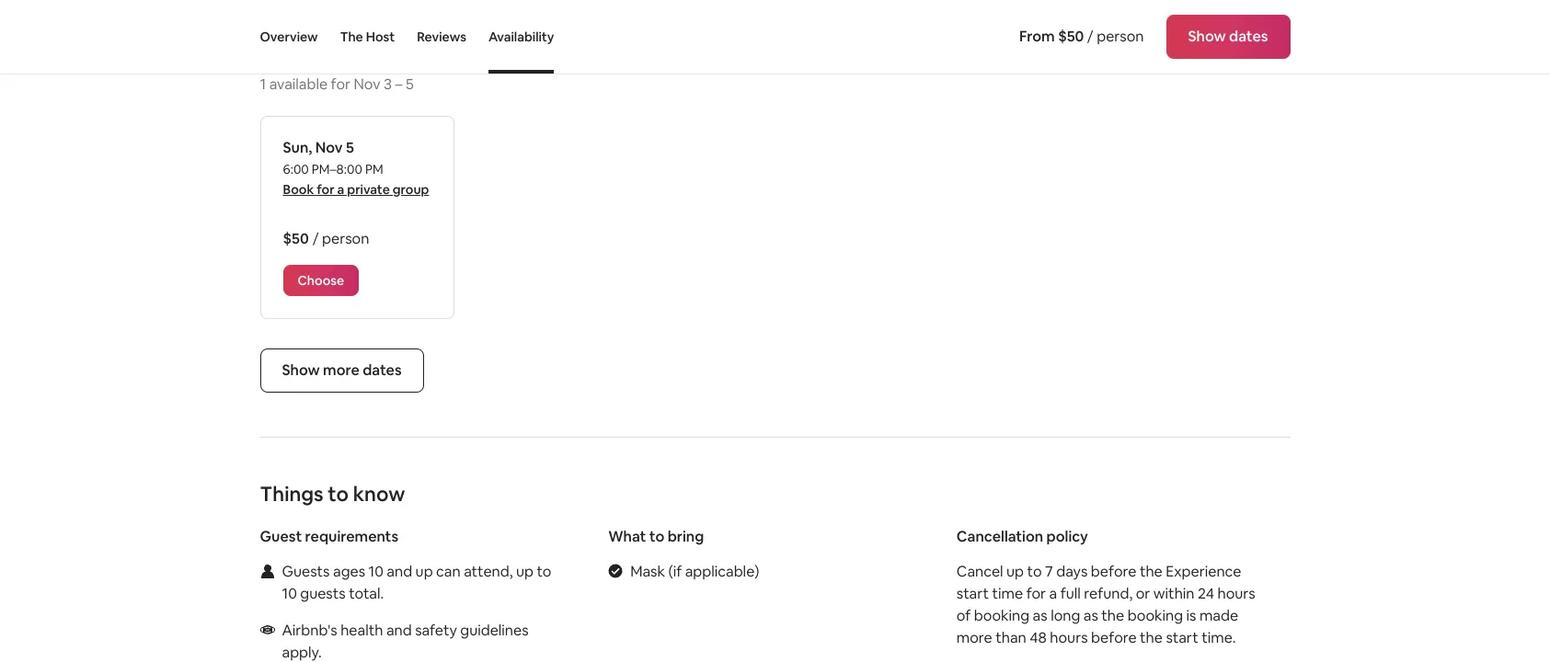 Task type: describe. For each thing, give the bounding box(es) containing it.
1 vertical spatial available
[[269, 74, 328, 94]]

book for a private group link
[[283, 181, 429, 198]]

cancellation policy
[[957, 527, 1088, 546]]

0 vertical spatial hours
[[1218, 584, 1255, 603]]

refund,
[[1084, 584, 1133, 603]]

airbnb's
[[282, 621, 337, 640]]

and inside airbnb's health and safety guidelines apply.
[[386, 621, 412, 640]]

availability
[[488, 29, 554, 45]]

1 horizontal spatial /
[[1087, 27, 1093, 46]]

group
[[393, 181, 429, 198]]

to left bring
[[649, 527, 664, 546]]

from
[[1019, 27, 1055, 46]]

safety
[[415, 621, 457, 640]]

full
[[1060, 584, 1081, 603]]

overview
[[260, 29, 318, 45]]

0 horizontal spatial dates
[[363, 361, 402, 380]]

dates inside choose from available dates 1 available for nov 3 – 5
[[475, 43, 529, 69]]

5 inside choose from available dates 1 available for nov 3 – 5
[[406, 74, 414, 94]]

0 horizontal spatial person
[[322, 229, 369, 248]]

0 horizontal spatial /
[[312, 229, 319, 248]]

book
[[283, 181, 314, 198]]

things to know
[[260, 481, 405, 507]]

nov inside choose from available dates 1 available for nov 3 – 5
[[354, 74, 380, 94]]

–
[[395, 74, 403, 94]]

0 vertical spatial before
[[1091, 562, 1136, 581]]

total.
[[349, 584, 384, 603]]

private
[[347, 181, 390, 198]]

1 vertical spatial the
[[1101, 606, 1124, 625]]

guest
[[260, 527, 302, 546]]

airbnb's health and safety guidelines apply.
[[282, 621, 529, 662]]

5 inside sun, nov 5 6:00 pm–8:00 pm book for a private group
[[346, 138, 354, 157]]

guests
[[282, 562, 330, 581]]

show more dates
[[282, 361, 402, 380]]

what to bring
[[608, 527, 704, 546]]

bring
[[668, 527, 704, 546]]

and inside the guests ages 10 and up can attend, up to 10 guests total.
[[387, 562, 412, 581]]

1 horizontal spatial available
[[388, 43, 471, 69]]

ages
[[333, 562, 365, 581]]

from
[[337, 43, 384, 69]]

guidelines
[[460, 621, 529, 640]]

0 vertical spatial person
[[1097, 27, 1144, 46]]

1
[[260, 74, 266, 94]]

made
[[1199, 606, 1238, 625]]

2 booking from the left
[[1127, 606, 1183, 625]]

show for show more dates
[[282, 361, 320, 380]]

time
[[992, 584, 1023, 603]]

24
[[1198, 584, 1214, 603]]

0 horizontal spatial 10
[[282, 584, 297, 603]]

choose
[[260, 43, 333, 69]]

more inside cancel up to 7 days before the experience start time for a full refund, or within 24 hours of booking as long as the booking is made more than 48 hours before the start time.
[[957, 628, 992, 648]]

up inside cancel up to 7 days before the experience start time for a full refund, or within 24 hours of booking as long as the booking is made more than 48 hours before the start time.
[[1006, 562, 1024, 581]]

experience
[[1166, 562, 1241, 581]]

mask
[[630, 562, 665, 581]]

mask (if applicable)
[[630, 562, 759, 581]]

1 vertical spatial $50
[[283, 229, 309, 248]]

pm
[[365, 161, 383, 177]]

0 vertical spatial start
[[957, 584, 989, 603]]

guests
[[300, 584, 346, 603]]

2 up from the left
[[516, 562, 533, 581]]

than
[[996, 628, 1026, 648]]

cancel
[[957, 562, 1003, 581]]

guest requirements
[[260, 527, 398, 546]]

the
[[340, 29, 363, 45]]

(if
[[668, 562, 682, 581]]

can
[[436, 562, 461, 581]]

for inside sun, nov 5 6:00 pm–8:00 pm book for a private group
[[317, 181, 335, 198]]

health
[[341, 621, 383, 640]]

1 booking from the left
[[974, 606, 1029, 625]]

attend,
[[464, 562, 513, 581]]

$50 / person
[[283, 229, 369, 248]]

cancellation
[[957, 527, 1043, 546]]

3
[[384, 74, 392, 94]]

apply.
[[282, 643, 322, 662]]

0 horizontal spatial hours
[[1050, 628, 1088, 648]]



Task type: vqa. For each thing, say whether or not it's contained in the screenshot.
"are" in the right of the page
no



Task type: locate. For each thing, give the bounding box(es) containing it.
for inside choose from available dates 1 available for nov 3 – 5
[[331, 74, 350, 94]]

the down the or
[[1140, 628, 1163, 648]]

from $50 / person
[[1019, 27, 1144, 46]]

0 horizontal spatial up
[[415, 562, 433, 581]]

1 horizontal spatial 10
[[368, 562, 383, 581]]

1 horizontal spatial booking
[[1127, 606, 1183, 625]]

1 up from the left
[[415, 562, 433, 581]]

pm–8:00
[[312, 161, 362, 177]]

6:00
[[283, 161, 309, 177]]

time.
[[1202, 628, 1236, 648]]

for down from on the left of page
[[331, 74, 350, 94]]

0 horizontal spatial nov
[[315, 138, 343, 157]]

cancel up to 7 days before the experience start time for a full refund, or within 24 hours of booking as long as the booking is made more than 48 hours before the start time.
[[957, 562, 1255, 648]]

and left can at the left of the page
[[387, 562, 412, 581]]

a down pm–8:00
[[337, 181, 344, 198]]

up
[[415, 562, 433, 581], [516, 562, 533, 581], [1006, 562, 1024, 581]]

and left 'safety'
[[386, 621, 412, 640]]

0 vertical spatial the
[[1140, 562, 1163, 581]]

more
[[323, 361, 360, 380], [957, 628, 992, 648]]

5 up pm–8:00
[[346, 138, 354, 157]]

overview button
[[260, 0, 318, 74]]

1 horizontal spatial show
[[1188, 27, 1226, 46]]

up right attend, on the bottom of page
[[516, 562, 533, 581]]

1 vertical spatial 5
[[346, 138, 354, 157]]

1 as from the left
[[1033, 606, 1047, 625]]

0 vertical spatial 5
[[406, 74, 414, 94]]

before down refund,
[[1091, 628, 1137, 648]]

1 vertical spatial before
[[1091, 628, 1137, 648]]

2 as from the left
[[1083, 606, 1098, 625]]

show inside show more dates link
[[282, 361, 320, 380]]

0 horizontal spatial more
[[323, 361, 360, 380]]

booking
[[974, 606, 1029, 625], [1127, 606, 1183, 625]]

0 vertical spatial /
[[1087, 27, 1093, 46]]

the down refund,
[[1101, 606, 1124, 625]]

1 vertical spatial hours
[[1050, 628, 1088, 648]]

0 horizontal spatial as
[[1033, 606, 1047, 625]]

1 vertical spatial person
[[322, 229, 369, 248]]

3 up from the left
[[1006, 562, 1024, 581]]

show
[[1188, 27, 1226, 46], [282, 361, 320, 380]]

within
[[1153, 584, 1194, 603]]

a
[[337, 181, 344, 198], [1049, 584, 1057, 603]]

2 horizontal spatial up
[[1006, 562, 1024, 581]]

0 vertical spatial for
[[331, 74, 350, 94]]

person right from
[[1097, 27, 1144, 46]]

guests ages 10 and up can attend, up to 10 guests total.
[[282, 562, 551, 603]]

/ right from
[[1087, 27, 1093, 46]]

1 vertical spatial nov
[[315, 138, 343, 157]]

booking down the or
[[1127, 606, 1183, 625]]

as up 48
[[1033, 606, 1047, 625]]

5 right –
[[406, 74, 414, 94]]

booking down time
[[974, 606, 1029, 625]]

before
[[1091, 562, 1136, 581], [1091, 628, 1137, 648]]

nov left the 3
[[354, 74, 380, 94]]

the host button
[[340, 0, 395, 74]]

show inside show dates 'link'
[[1188, 27, 1226, 46]]

nov
[[354, 74, 380, 94], [315, 138, 343, 157]]

1 horizontal spatial a
[[1049, 584, 1057, 603]]

is
[[1186, 606, 1196, 625]]

0 vertical spatial and
[[387, 562, 412, 581]]

for inside cancel up to 7 days before the experience start time for a full refund, or within 24 hours of booking as long as the booking is made more than 48 hours before the start time.
[[1026, 584, 1046, 603]]

to left know
[[328, 481, 349, 507]]

available
[[388, 43, 471, 69], [269, 74, 328, 94]]

availability button
[[488, 0, 554, 74]]

1 vertical spatial more
[[957, 628, 992, 648]]

sun,
[[283, 138, 312, 157]]

/
[[1087, 27, 1093, 46], [312, 229, 319, 248]]

the host
[[340, 29, 395, 45]]

0 horizontal spatial available
[[269, 74, 328, 94]]

as
[[1033, 606, 1047, 625], [1083, 606, 1098, 625]]

to right attend, on the bottom of page
[[537, 562, 551, 581]]

0 horizontal spatial $50
[[283, 229, 309, 248]]

dates
[[1229, 27, 1268, 46], [475, 43, 529, 69], [363, 361, 402, 380]]

to left the 7
[[1027, 562, 1042, 581]]

reviews button
[[417, 0, 466, 74]]

for down pm–8:00
[[317, 181, 335, 198]]

$50 right from
[[1058, 27, 1084, 46]]

for down the 7
[[1026, 584, 1046, 603]]

1 horizontal spatial hours
[[1218, 584, 1255, 603]]

show more dates link
[[260, 349, 424, 393]]

0 horizontal spatial start
[[957, 584, 989, 603]]

requirements
[[305, 527, 398, 546]]

0 vertical spatial available
[[388, 43, 471, 69]]

as right long
[[1083, 606, 1098, 625]]

1 vertical spatial for
[[317, 181, 335, 198]]

5
[[406, 74, 414, 94], [346, 138, 354, 157]]

a left full
[[1049, 584, 1057, 603]]

2 vertical spatial the
[[1140, 628, 1163, 648]]

policy
[[1046, 527, 1088, 546]]

1 horizontal spatial nov
[[354, 74, 380, 94]]

or
[[1136, 584, 1150, 603]]

1 vertical spatial 10
[[282, 584, 297, 603]]

to inside the guests ages 10 and up can attend, up to 10 guests total.
[[537, 562, 551, 581]]

1 vertical spatial /
[[312, 229, 319, 248]]

for
[[331, 74, 350, 94], [317, 181, 335, 198], [1026, 584, 1046, 603]]

0 vertical spatial 10
[[368, 562, 383, 581]]

person down book for a private group link
[[322, 229, 369, 248]]

the up the or
[[1140, 562, 1163, 581]]

0 horizontal spatial booking
[[974, 606, 1029, 625]]

1 vertical spatial show
[[282, 361, 320, 380]]

1 horizontal spatial start
[[1166, 628, 1198, 648]]

before up refund,
[[1091, 562, 1136, 581]]

choose from available dates 1 available for nov 3 – 5
[[260, 43, 529, 94]]

10 down the guests
[[282, 584, 297, 603]]

available down choose
[[269, 74, 328, 94]]

1 horizontal spatial person
[[1097, 27, 1144, 46]]

show for show dates
[[1188, 27, 1226, 46]]

hours up made
[[1218, 584, 1255, 603]]

to inside cancel up to 7 days before the experience start time for a full refund, or within 24 hours of booking as long as the booking is made more than 48 hours before the start time.
[[1027, 562, 1042, 581]]

1 horizontal spatial $50
[[1058, 27, 1084, 46]]

days
[[1056, 562, 1088, 581]]

0 horizontal spatial 5
[[346, 138, 354, 157]]

10
[[368, 562, 383, 581], [282, 584, 297, 603]]

0 horizontal spatial a
[[337, 181, 344, 198]]

to
[[328, 481, 349, 507], [649, 527, 664, 546], [537, 562, 551, 581], [1027, 562, 1042, 581]]

0 vertical spatial nov
[[354, 74, 380, 94]]

$50
[[1058, 27, 1084, 46], [283, 229, 309, 248]]

sun, nov 5 6:00 pm–8:00 pm book for a private group
[[283, 138, 429, 198]]

hours down long
[[1050, 628, 1088, 648]]

show dates
[[1188, 27, 1268, 46]]

a inside sun, nov 5 6:00 pm–8:00 pm book for a private group
[[337, 181, 344, 198]]

0 vertical spatial more
[[323, 361, 360, 380]]

start down the cancel
[[957, 584, 989, 603]]

0 vertical spatial show
[[1188, 27, 1226, 46]]

and
[[387, 562, 412, 581], [386, 621, 412, 640]]

applicable)
[[685, 562, 759, 581]]

available up –
[[388, 43, 471, 69]]

2 horizontal spatial dates
[[1229, 27, 1268, 46]]

1 vertical spatial and
[[386, 621, 412, 640]]

know
[[353, 481, 405, 507]]

0 horizontal spatial show
[[282, 361, 320, 380]]

1 vertical spatial a
[[1049, 584, 1057, 603]]

show dates link
[[1166, 15, 1290, 59]]

the
[[1140, 562, 1163, 581], [1101, 606, 1124, 625], [1140, 628, 1163, 648]]

up up time
[[1006, 562, 1024, 581]]

48
[[1030, 628, 1047, 648]]

start
[[957, 584, 989, 603], [1166, 628, 1198, 648]]

1 horizontal spatial up
[[516, 562, 533, 581]]

1 horizontal spatial 5
[[406, 74, 414, 94]]

reviews
[[417, 29, 466, 45]]

hours
[[1218, 584, 1255, 603], [1050, 628, 1088, 648]]

0 vertical spatial $50
[[1058, 27, 1084, 46]]

start down is
[[1166, 628, 1198, 648]]

nov inside sun, nov 5 6:00 pm–8:00 pm book for a private group
[[315, 138, 343, 157]]

long
[[1051, 606, 1080, 625]]

person
[[1097, 27, 1144, 46], [322, 229, 369, 248]]

1 horizontal spatial as
[[1083, 606, 1098, 625]]

7
[[1045, 562, 1053, 581]]

2 vertical spatial for
[[1026, 584, 1046, 603]]

of
[[957, 606, 971, 625]]

0 vertical spatial a
[[337, 181, 344, 198]]

1 horizontal spatial more
[[957, 628, 992, 648]]

a inside cancel up to 7 days before the experience start time for a full refund, or within 24 hours of booking as long as the booking is made more than 48 hours before the start time.
[[1049, 584, 1057, 603]]

dates inside 'link'
[[1229, 27, 1268, 46]]

nov up pm–8:00
[[315, 138, 343, 157]]

1 horizontal spatial dates
[[475, 43, 529, 69]]

1 vertical spatial start
[[1166, 628, 1198, 648]]

10 up 'total.' on the bottom of the page
[[368, 562, 383, 581]]

host
[[366, 29, 395, 45]]

/ down book
[[312, 229, 319, 248]]

$50 down book
[[283, 229, 309, 248]]

up left can at the left of the page
[[415, 562, 433, 581]]

things
[[260, 481, 323, 507]]

what
[[608, 527, 646, 546]]



